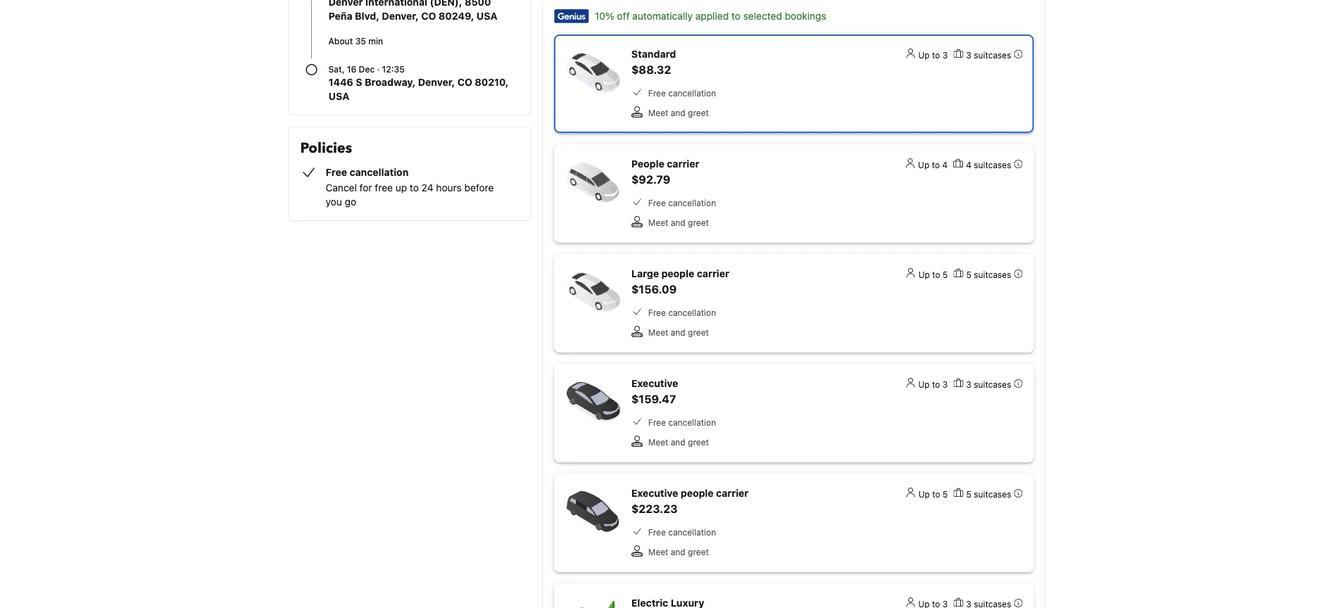 Task type: describe. For each thing, give the bounding box(es) containing it.
policies
[[300, 139, 352, 158]]

1446
[[328, 76, 353, 88]]

to for $88.32
[[932, 50, 940, 60]]

standard $88.32
[[631, 48, 676, 76]]

12:35 timer
[[382, 64, 405, 74]]

4 suitcases
[[966, 160, 1011, 170]]

and for $159.47
[[671, 437, 686, 447]]

co inside denver international (den), 8500 peña blvd, denver, co 80249, usa
[[421, 10, 436, 22]]

min
[[368, 36, 383, 46]]

up to 4
[[918, 160, 948, 170]]

(den),
[[430, 0, 462, 8]]

executive for $223.23
[[631, 488, 678, 499]]

greet for $88.32
[[688, 108, 709, 118]]

selected
[[743, 10, 782, 22]]

off
[[617, 10, 630, 22]]

35
[[355, 36, 366, 46]]

large people carrier $156.09
[[631, 268, 729, 296]]

executive $159.47
[[631, 378, 678, 406]]

to inside free cancellation cancel for free up to 24 hours before you go
[[410, 182, 419, 194]]

suitcases for $92.79
[[974, 160, 1011, 170]]

free for $88.32
[[648, 88, 666, 98]]

12:35
[[382, 64, 405, 74]]

to for $156.09
[[932, 270, 940, 279]]

cancellation for $88.32
[[668, 88, 716, 98]]

to for $159.47
[[932, 379, 940, 389]]

greet for $223.23
[[688, 547, 709, 557]]

10%
[[595, 10, 614, 22]]

suitcases for $159.47
[[974, 379, 1011, 389]]

meet and greet for $156.09
[[648, 327, 709, 337]]

free cancellation for $159.47
[[648, 417, 716, 427]]

greet for $156.09
[[688, 327, 709, 337]]

and for $223.23
[[671, 547, 686, 557]]

$92.79
[[631, 173, 670, 186]]

automatically
[[632, 10, 693, 22]]

free inside free cancellation cancel for free up to 24 hours before you go
[[326, 166, 347, 178]]

80249,
[[438, 10, 474, 22]]

large
[[631, 268, 659, 279]]

meet and greet for $88.32
[[648, 108, 709, 118]]

go
[[345, 196, 356, 208]]

up for $88.32
[[918, 50, 930, 60]]

meet for $92.79
[[648, 218, 668, 227]]

meet for $223.23
[[648, 547, 668, 557]]

suitcases for $88.32
[[974, 50, 1011, 60]]

1 4 from the left
[[942, 160, 948, 170]]

broadway,
[[365, 76, 416, 88]]

hours
[[436, 182, 462, 194]]

8500
[[465, 0, 491, 8]]

10% off automatically applied to selected bookings
[[595, 10, 826, 22]]

usa inside denver international (den), 8500 peña blvd, denver, co 80249, usa
[[477, 10, 498, 22]]

up for $156.09
[[919, 270, 930, 279]]

cancellation for $159.47
[[668, 417, 716, 427]]

bookings
[[785, 10, 826, 22]]

free
[[375, 182, 393, 194]]

blvd,
[[355, 10, 379, 22]]

usa inside sat, 16 dec · 12:35 1446 s broadway, denver, co 80210, usa
[[328, 90, 349, 102]]

people carrier $92.79
[[631, 158, 699, 186]]

carrier for $156.09
[[697, 268, 729, 279]]

up for $159.47
[[918, 379, 930, 389]]

s
[[356, 76, 362, 88]]

you
[[326, 196, 342, 208]]

up for $92.79
[[918, 160, 929, 170]]

cancellation for $223.23
[[668, 527, 716, 537]]

free cancellation for $223.23
[[648, 527, 716, 537]]

to for $92.79
[[932, 160, 940, 170]]

co inside sat, 16 dec · 12:35 1446 s broadway, denver, co 80210, usa
[[457, 76, 472, 88]]

for
[[360, 182, 372, 194]]

to for $223.23
[[932, 489, 940, 499]]

executive people carrier $223.23
[[631, 488, 749, 516]]

up to 3 for $159.47
[[918, 379, 948, 389]]

standard
[[631, 48, 676, 60]]

5 suitcases for $223.23
[[966, 489, 1011, 499]]

80210,
[[475, 76, 509, 88]]

free cancellation for $156.09
[[648, 308, 716, 318]]



Task type: locate. For each thing, give the bounding box(es) containing it.
to
[[731, 10, 741, 22], [932, 50, 940, 60], [932, 160, 940, 170], [410, 182, 419, 194], [932, 270, 940, 279], [932, 379, 940, 389], [932, 489, 940, 499]]

before
[[464, 182, 494, 194]]

1 horizontal spatial 4
[[966, 160, 971, 170]]

carrier inside people carrier $92.79
[[667, 158, 699, 170]]

denver, inside denver international (den), 8500 peña blvd, denver, co 80249, usa
[[382, 10, 419, 22]]

2 vertical spatial carrier
[[716, 488, 749, 499]]

free cancellation down $88.32
[[648, 88, 716, 98]]

2 4 from the left
[[966, 160, 971, 170]]

sat, 16 dec · 12:35 1446 s broadway, denver, co 80210, usa
[[328, 64, 509, 102]]

up to 5 for $156.09
[[919, 270, 948, 279]]

2 up to 3 from the top
[[918, 379, 948, 389]]

cancellation down executive people carrier $223.23
[[668, 527, 716, 537]]

3 and from the top
[[671, 327, 686, 337]]

greet up people carrier $92.79
[[688, 108, 709, 118]]

usa
[[477, 10, 498, 22], [328, 90, 349, 102]]

executive for $159.47
[[631, 378, 678, 389]]

0 vertical spatial co
[[421, 10, 436, 22]]

cancellation up free
[[350, 166, 409, 178]]

2 3 suitcases from the top
[[966, 379, 1011, 389]]

and down $223.23
[[671, 547, 686, 557]]

free for $156.09
[[648, 308, 666, 318]]

4 free cancellation from the top
[[648, 417, 716, 427]]

greet down "large people carrier $156.09" at top
[[688, 327, 709, 337]]

meet and greet for $92.79
[[648, 218, 709, 227]]

free cancellation cancel for free up to 24 hours before you go
[[326, 166, 494, 208]]

free cancellation for $88.32
[[648, 88, 716, 98]]

meet down $223.23
[[648, 547, 668, 557]]

1 meet and greet from the top
[[648, 108, 709, 118]]

meet and greet down $88.32
[[648, 108, 709, 118]]

·
[[377, 64, 380, 74]]

free down $223.23
[[648, 527, 666, 537]]

1 5 suitcases from the top
[[966, 270, 1011, 279]]

international
[[365, 0, 427, 8]]

meet down $159.47
[[648, 437, 668, 447]]

usa down 1446
[[328, 90, 349, 102]]

5 greet from the top
[[688, 547, 709, 557]]

free for $92.79
[[648, 198, 666, 208]]

0 horizontal spatial 4
[[942, 160, 948, 170]]

and down $156.09
[[671, 327, 686, 337]]

1 up to 5 from the top
[[919, 270, 948, 279]]

1 vertical spatial 5 suitcases
[[966, 489, 1011, 499]]

denver,
[[382, 10, 419, 22], [418, 76, 455, 88]]

free up cancel
[[326, 166, 347, 178]]

2 5 suitcases from the top
[[966, 489, 1011, 499]]

free down $88.32
[[648, 88, 666, 98]]

people inside executive people carrier $223.23
[[681, 488, 714, 499]]

denver, down international
[[382, 10, 419, 22]]

greet down executive people carrier $223.23
[[688, 547, 709, 557]]

meet and greet down $156.09
[[648, 327, 709, 337]]

2 free cancellation from the top
[[648, 198, 716, 208]]

1 3 suitcases from the top
[[966, 50, 1011, 60]]

meet and greet for $159.47
[[648, 437, 709, 447]]

denver, inside sat, 16 dec · 12:35 1446 s broadway, denver, co 80210, usa
[[418, 76, 455, 88]]

cancellation for $156.09
[[668, 308, 716, 318]]

2 and from the top
[[671, 218, 686, 227]]

greet for $92.79
[[688, 218, 709, 227]]

greet for $159.47
[[688, 437, 709, 447]]

meet and greet down $223.23
[[648, 547, 709, 557]]

2 greet from the top
[[688, 218, 709, 227]]

3 up from the top
[[919, 270, 930, 279]]

1 horizontal spatial usa
[[477, 10, 498, 22]]

0 vertical spatial up to 5
[[919, 270, 948, 279]]

people for $223.23
[[681, 488, 714, 499]]

meet for $159.47
[[648, 437, 668, 447]]

meet down $88.32
[[648, 108, 668, 118]]

cancellation down $159.47
[[668, 417, 716, 427]]

greet down people carrier $92.79
[[688, 218, 709, 227]]

carrier inside "large people carrier $156.09"
[[697, 268, 729, 279]]

free cancellation down "large people carrier $156.09" at top
[[648, 308, 716, 318]]

cancel
[[326, 182, 357, 194]]

1 vertical spatial up to 3
[[918, 379, 948, 389]]

carrier inside executive people carrier $223.23
[[716, 488, 749, 499]]

denver international (den), 8500 peña blvd, denver, co 80249, usa
[[328, 0, 498, 22]]

free
[[648, 88, 666, 98], [326, 166, 347, 178], [648, 198, 666, 208], [648, 308, 666, 318], [648, 417, 666, 427], [648, 527, 666, 537]]

executive up $159.47
[[631, 378, 678, 389]]

1 and from the top
[[671, 108, 686, 118]]

5 meet from the top
[[648, 547, 668, 557]]

2 up from the top
[[918, 160, 929, 170]]

4 suitcases from the top
[[974, 379, 1011, 389]]

1 executive from the top
[[631, 378, 678, 389]]

3 free cancellation from the top
[[648, 308, 716, 318]]

0 vertical spatial denver,
[[382, 10, 419, 22]]

applied
[[695, 10, 729, 22]]

0 vertical spatial up to 3
[[918, 50, 948, 60]]

1 vertical spatial usa
[[328, 90, 349, 102]]

5 and from the top
[[671, 547, 686, 557]]

dec
[[359, 64, 375, 74]]

free cancellation down $159.47
[[648, 417, 716, 427]]

meet and greet down $92.79
[[648, 218, 709, 227]]

denver, right the 'broadway,'
[[418, 76, 455, 88]]

executive
[[631, 378, 678, 389], [631, 488, 678, 499]]

about
[[328, 36, 353, 46]]

5 up from the top
[[919, 489, 930, 499]]

0 vertical spatial carrier
[[667, 158, 699, 170]]

up to 5 for $223.23
[[919, 489, 948, 499]]

peña
[[328, 10, 352, 22]]

people inside "large people carrier $156.09"
[[661, 268, 694, 279]]

and down $88.32
[[671, 108, 686, 118]]

2 meet from the top
[[648, 218, 668, 227]]

4 meet and greet from the top
[[648, 437, 709, 447]]

executive up $223.23
[[631, 488, 678, 499]]

0 vertical spatial 3 suitcases
[[966, 50, 1011, 60]]

up to 5
[[919, 270, 948, 279], [919, 489, 948, 499]]

3 suitcases for $159.47
[[966, 379, 1011, 389]]

4 meet from the top
[[648, 437, 668, 447]]

meet down $156.09
[[648, 327, 668, 337]]

1 vertical spatial up to 5
[[919, 489, 948, 499]]

up for $223.23
[[919, 489, 930, 499]]

2 suitcases from the top
[[974, 160, 1011, 170]]

cancellation down "large people carrier $156.09" at top
[[668, 308, 716, 318]]

5 suitcases for $156.09
[[966, 270, 1011, 279]]

and for $92.79
[[671, 218, 686, 227]]

0 horizontal spatial co
[[421, 10, 436, 22]]

24
[[421, 182, 433, 194]]

meet for $88.32
[[648, 108, 668, 118]]

free for $159.47
[[648, 417, 666, 427]]

people
[[661, 268, 694, 279], [681, 488, 714, 499]]

$88.32
[[631, 63, 671, 76]]

0 horizontal spatial usa
[[328, 90, 349, 102]]

$156.09
[[631, 283, 677, 296]]

$159.47
[[631, 392, 676, 406]]

cancellation down $88.32
[[668, 88, 716, 98]]

sat,
[[328, 64, 345, 74]]

1 vertical spatial people
[[681, 488, 714, 499]]

3 suitcases
[[966, 50, 1011, 60], [966, 379, 1011, 389]]

free down $92.79
[[648, 198, 666, 208]]

5 suitcases from the top
[[974, 489, 1011, 499]]

1 vertical spatial 3 suitcases
[[966, 379, 1011, 389]]

2 executive from the top
[[631, 488, 678, 499]]

meet
[[648, 108, 668, 118], [648, 218, 668, 227], [648, 327, 668, 337], [648, 437, 668, 447], [648, 547, 668, 557]]

4 up from the top
[[918, 379, 930, 389]]

3
[[943, 50, 948, 60], [966, 50, 971, 60], [943, 379, 948, 389], [966, 379, 971, 389]]

meet and greet for $223.23
[[648, 547, 709, 557]]

$223.23
[[631, 502, 678, 516]]

up to 3 for $88.32
[[918, 50, 948, 60]]

3 meet from the top
[[648, 327, 668, 337]]

cancellation inside free cancellation cancel for free up to 24 hours before you go
[[350, 166, 409, 178]]

4 right up to 4
[[966, 160, 971, 170]]

and
[[671, 108, 686, 118], [671, 218, 686, 227], [671, 327, 686, 337], [671, 437, 686, 447], [671, 547, 686, 557]]

carrier
[[667, 158, 699, 170], [697, 268, 729, 279], [716, 488, 749, 499]]

free for $223.23
[[648, 527, 666, 537]]

free cancellation down people carrier $92.79
[[648, 198, 716, 208]]

2 up to 5 from the top
[[919, 489, 948, 499]]

up
[[918, 50, 930, 60], [918, 160, 929, 170], [919, 270, 930, 279], [918, 379, 930, 389], [919, 489, 930, 499]]

5 meet and greet from the top
[[648, 547, 709, 557]]

0 vertical spatial 5 suitcases
[[966, 270, 1011, 279]]

suitcases for $223.23
[[974, 489, 1011, 499]]

greet
[[688, 108, 709, 118], [688, 218, 709, 227], [688, 327, 709, 337], [688, 437, 709, 447], [688, 547, 709, 557]]

1 vertical spatial carrier
[[697, 268, 729, 279]]

executive inside executive people carrier $223.23
[[631, 488, 678, 499]]

0 vertical spatial people
[[661, 268, 694, 279]]

free cancellation
[[648, 88, 716, 98], [648, 198, 716, 208], [648, 308, 716, 318], [648, 417, 716, 427], [648, 527, 716, 537]]

3 greet from the top
[[688, 327, 709, 337]]

5 free cancellation from the top
[[648, 527, 716, 537]]

and down people carrier $92.79
[[671, 218, 686, 227]]

and for $156.09
[[671, 327, 686, 337]]

co left 80210,
[[457, 76, 472, 88]]

suitcases
[[974, 50, 1011, 60], [974, 160, 1011, 170], [974, 270, 1011, 279], [974, 379, 1011, 389], [974, 489, 1011, 499]]

circle empty image
[[306, 64, 317, 75]]

up to 3
[[918, 50, 948, 60], [918, 379, 948, 389]]

1 horizontal spatial co
[[457, 76, 472, 88]]

3 meet and greet from the top
[[648, 327, 709, 337]]

1 greet from the top
[[688, 108, 709, 118]]

meet down $92.79
[[648, 218, 668, 227]]

free down $159.47
[[648, 417, 666, 427]]

free cancellation for $92.79
[[648, 198, 716, 208]]

denver
[[328, 0, 363, 8]]

usa down 8500
[[477, 10, 498, 22]]

16
[[347, 64, 356, 74]]

meet for $156.09
[[648, 327, 668, 337]]

1 vertical spatial executive
[[631, 488, 678, 499]]

1 vertical spatial denver,
[[418, 76, 455, 88]]

up
[[395, 182, 407, 194]]

2 meet and greet from the top
[[648, 218, 709, 227]]

cancellation
[[668, 88, 716, 98], [350, 166, 409, 178], [668, 198, 716, 208], [668, 308, 716, 318], [668, 417, 716, 427], [668, 527, 716, 537]]

people
[[631, 158, 664, 170]]

and for $88.32
[[671, 108, 686, 118]]

co down (den),
[[421, 10, 436, 22]]

1 free cancellation from the top
[[648, 88, 716, 98]]

about 35 min
[[328, 36, 383, 46]]

5
[[943, 270, 948, 279], [966, 270, 971, 279], [943, 489, 948, 499], [966, 489, 971, 499]]

0 vertical spatial usa
[[477, 10, 498, 22]]

0 vertical spatial executive
[[631, 378, 678, 389]]

free cancellation down executive people carrier $223.23
[[648, 527, 716, 537]]

3 suitcases from the top
[[974, 270, 1011, 279]]

cancellation down people carrier $92.79
[[668, 198, 716, 208]]

4 and from the top
[[671, 437, 686, 447]]

suitcases for $156.09
[[974, 270, 1011, 279]]

1 up from the top
[[918, 50, 930, 60]]

greet up executive people carrier $223.23
[[688, 437, 709, 447]]

5 suitcases
[[966, 270, 1011, 279], [966, 489, 1011, 499]]

1 suitcases from the top
[[974, 50, 1011, 60]]

co
[[421, 10, 436, 22], [457, 76, 472, 88]]

meet and greet down $159.47
[[648, 437, 709, 447]]

4
[[942, 160, 948, 170], [966, 160, 971, 170]]

and down $159.47
[[671, 437, 686, 447]]

1 up to 3 from the top
[[918, 50, 948, 60]]

3 suitcases for $88.32
[[966, 50, 1011, 60]]

4 left 4 suitcases
[[942, 160, 948, 170]]

cancellation for $92.79
[[668, 198, 716, 208]]

free down $156.09
[[648, 308, 666, 318]]

1 vertical spatial co
[[457, 76, 472, 88]]

meet and greet
[[648, 108, 709, 118], [648, 218, 709, 227], [648, 327, 709, 337], [648, 437, 709, 447], [648, 547, 709, 557]]

4 greet from the top
[[688, 437, 709, 447]]

carrier for $223.23
[[716, 488, 749, 499]]

1 meet from the top
[[648, 108, 668, 118]]

people for $156.09
[[661, 268, 694, 279]]



Task type: vqa. For each thing, say whether or not it's contained in the screenshot.
the right centre
no



